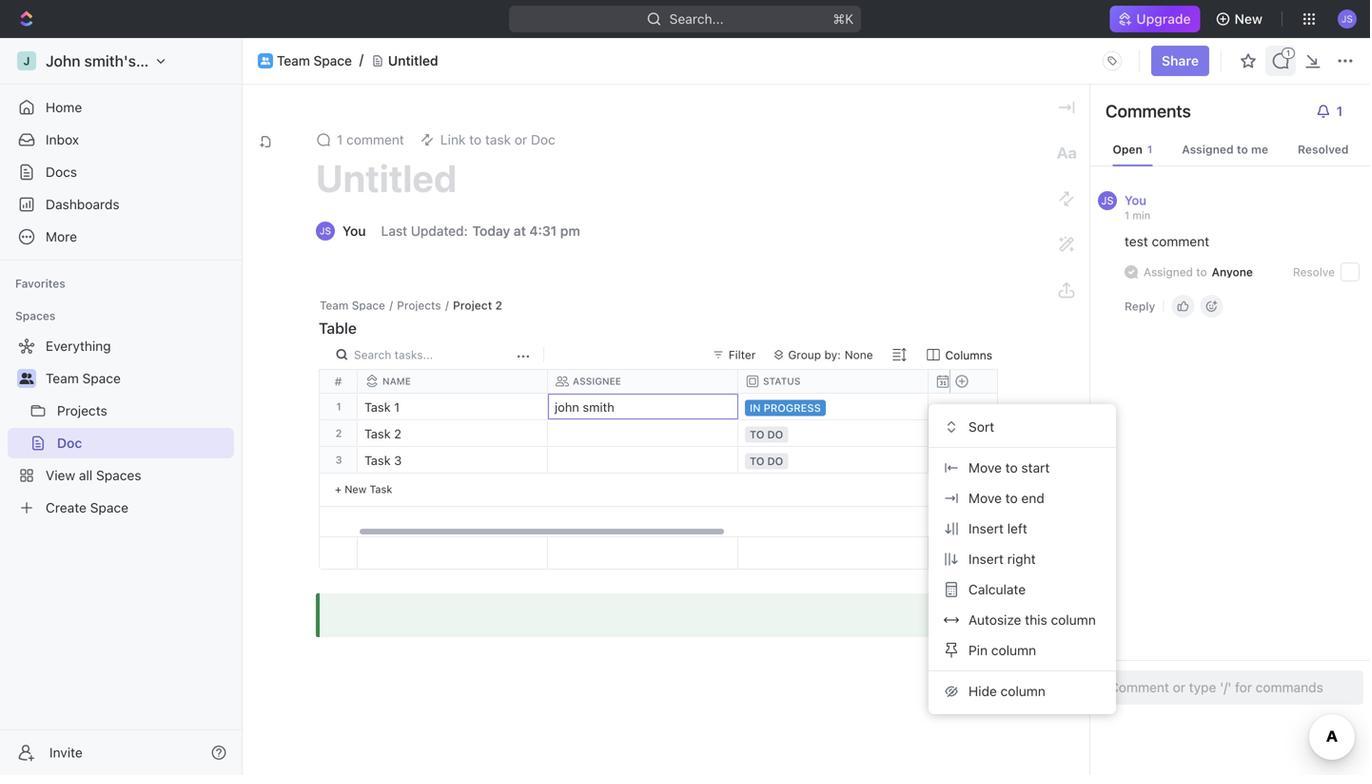 Task type: locate. For each thing, give the bounding box(es) containing it.
1 horizontal spatial new
[[1235, 11, 1263, 27]]

to for assigned to me
[[1237, 143, 1248, 156]]

space
[[314, 53, 352, 69], [352, 299, 385, 312], [82, 371, 121, 386]]

start
[[1021, 460, 1050, 476]]

0 vertical spatial to do
[[750, 429, 783, 441]]

comment for 1 comment
[[346, 132, 404, 147]]

pm
[[560, 223, 580, 239]]

new right upgrade
[[1235, 11, 1263, 27]]

untitled
[[388, 53, 438, 69], [316, 156, 457, 200]]

0 vertical spatial comment
[[346, 132, 404, 147]]

2 to do cell from the top
[[738, 447, 929, 473]]

to inside move to start button
[[1006, 460, 1018, 476]]

team space right user group image
[[277, 53, 352, 69]]

right
[[1007, 551, 1036, 567]]

upgrade
[[1137, 11, 1191, 27]]

team up "table"
[[320, 299, 349, 312]]

insert left "left"
[[969, 521, 1004, 537]]

2 / from the left
[[445, 299, 449, 312]]

last updated: today at 4:31 pm
[[381, 223, 580, 239]]

0 vertical spatial team space
[[277, 53, 352, 69]]

0 vertical spatial team space link
[[277, 53, 352, 69]]

2 inside team space / projects / project 2 table
[[495, 299, 502, 312]]

1 insert from the top
[[969, 521, 1004, 537]]

move
[[969, 460, 1002, 476], [969, 490, 1002, 506]]

2 inside the press space to select this row. row
[[394, 427, 402, 441]]

0 vertical spatial do
[[767, 429, 783, 441]]

invite
[[49, 745, 83, 761]]

1 vertical spatial new
[[345, 483, 367, 496]]

assigned left me
[[1182, 143, 1234, 156]]

move for move to end
[[969, 490, 1002, 506]]

move to end
[[969, 490, 1045, 506]]

1 vertical spatial do
[[767, 455, 783, 468]]

0 vertical spatial column
[[1051, 612, 1096, 628]]

grid
[[320, 370, 1309, 570]]

2 to do from the top
[[750, 455, 783, 468]]

project
[[453, 299, 492, 312]]

comment
[[346, 132, 404, 147], [1152, 234, 1210, 249]]

team inside team space / projects / project 2 table
[[320, 299, 349, 312]]

0 vertical spatial new
[[1235, 11, 1263, 27]]

untitled down "1 comment"
[[316, 156, 457, 200]]

assigned for assigned to me
[[1182, 143, 1234, 156]]

new inside grid
[[345, 483, 367, 496]]

1 horizontal spatial team space link
[[277, 53, 352, 69]]

column down autosize this column button
[[991, 643, 1036, 658]]

cell
[[929, 394, 1119, 420], [548, 421, 738, 446], [929, 421, 1119, 446], [548, 447, 738, 473], [929, 447, 1119, 473]]

team right user group icon
[[46, 371, 79, 386]]

task up task 2 at the bottom of the page
[[364, 400, 391, 414]]

3
[[394, 453, 402, 468], [335, 454, 342, 466]]

new task
[[345, 483, 392, 496]]

1 vertical spatial untitled
[[316, 156, 457, 200]]

untitled up "1 comment"
[[388, 53, 438, 69]]

1 horizontal spatial /
[[445, 299, 449, 312]]

task down task 2 at the bottom of the page
[[364, 453, 391, 468]]

1 vertical spatial comment
[[1152, 234, 1210, 249]]

team space inside sidebar 'navigation'
[[46, 371, 121, 386]]

upgrade link
[[1110, 6, 1201, 32]]

do for 3
[[767, 455, 783, 468]]

0 horizontal spatial /
[[389, 299, 393, 312]]

to do cell
[[738, 421, 929, 446], [738, 447, 929, 473]]

john
[[555, 400, 579, 414]]

move to start button
[[936, 453, 1108, 483]]

space for user group icon's team space link
[[82, 371, 121, 386]]

0 horizontal spatial comment
[[346, 132, 404, 147]]

/ left project
[[445, 299, 449, 312]]

assigned down test comment
[[1144, 265, 1193, 279]]

cell for task 2
[[929, 421, 1119, 446]]

row group containing 1 2 3
[[320, 394, 358, 507]]

insert inside 'insert right' "button"
[[969, 551, 1004, 567]]

0 vertical spatial assigned
[[1182, 143, 1234, 156]]

insert left
[[969, 521, 1027, 537]]

2
[[495, 299, 502, 312], [394, 427, 402, 441], [335, 427, 342, 440]]

cell for task 1
[[929, 394, 1119, 420]]

1 vertical spatial team space link
[[46, 363, 230, 394]]

2 vertical spatial column
[[1001, 684, 1046, 699]]

row group
[[320, 394, 358, 507], [358, 394, 1309, 537], [950, 394, 997, 507], [950, 538, 997, 569]]

sort
[[969, 419, 995, 435]]

move up insert left
[[969, 490, 1002, 506]]

team for user group image team space link
[[277, 53, 310, 69]]

press space to select this row. row
[[320, 394, 358, 421], [358, 394, 1309, 421], [320, 421, 358, 447], [358, 421, 1309, 447], [320, 447, 358, 474], [358, 447, 1309, 474], [358, 538, 1309, 570]]

1 inside the press space to select this row. row
[[394, 400, 400, 414]]

1 vertical spatial team space
[[46, 371, 121, 386]]

1 vertical spatial to do
[[750, 455, 783, 468]]

column right this
[[1051, 612, 1096, 628]]

space up "table"
[[352, 299, 385, 312]]

2 right project
[[495, 299, 502, 312]]

new
[[1235, 11, 1263, 27], [345, 483, 367, 496]]

move inside button
[[969, 490, 1002, 506]]

end
[[1021, 490, 1045, 506]]

to do for task 3
[[750, 455, 783, 468]]

/ left projects
[[389, 299, 393, 312]]

2 inside the 1 2 3
[[335, 427, 342, 440]]

1 do from the top
[[767, 429, 783, 441]]

2 vertical spatial team
[[46, 371, 79, 386]]

team inside sidebar 'navigation'
[[46, 371, 79, 386]]

resolve
[[1293, 265, 1335, 279]]

new down task 3
[[345, 483, 367, 496]]

column
[[1051, 612, 1096, 628], [991, 643, 1036, 658], [1001, 684, 1046, 699]]

left
[[1007, 521, 1027, 537]]

0 vertical spatial move
[[969, 460, 1002, 476]]

comment up last
[[346, 132, 404, 147]]

1 vertical spatial column
[[991, 643, 1036, 658]]

2 horizontal spatial 2
[[495, 299, 502, 312]]

today
[[472, 223, 510, 239]]

move inside button
[[969, 460, 1002, 476]]

inbox link
[[8, 125, 234, 155]]

team for user group icon's team space link
[[46, 371, 79, 386]]

new inside new button
[[1235, 11, 1263, 27]]

1 horizontal spatial 3
[[394, 453, 402, 468]]

column right "hide"
[[1001, 684, 1046, 699]]

2 move from the top
[[969, 490, 1002, 506]]

space right user group image
[[314, 53, 352, 69]]

3 left task 3
[[335, 454, 342, 466]]

assigned
[[1182, 143, 1234, 156], [1144, 265, 1193, 279]]

1 inside you 1 min
[[1125, 209, 1130, 222]]

insert
[[969, 521, 1004, 537], [969, 551, 1004, 567]]

0 vertical spatial insert
[[969, 521, 1004, 537]]

in progress cell
[[738, 394, 929, 420]]

docs link
[[8, 157, 234, 187]]

to do cell for task 2
[[738, 421, 929, 446]]

pin column button
[[936, 636, 1108, 666]]

sidebar navigation
[[0, 38, 243, 776]]

0 vertical spatial space
[[314, 53, 352, 69]]

this
[[1025, 612, 1047, 628]]

team
[[277, 53, 310, 69], [320, 299, 349, 312], [46, 371, 79, 386]]

last
[[381, 223, 407, 239]]

smith
[[583, 400, 614, 414]]

space for user group image team space link
[[314, 53, 352, 69]]

task for task 3
[[364, 453, 391, 468]]

updated:
[[411, 223, 468, 239]]

space inside team space / projects / project 2 table
[[352, 299, 385, 312]]

1 vertical spatial space
[[352, 299, 385, 312]]

search...
[[669, 11, 724, 27]]

space right user group icon
[[82, 371, 121, 386]]

/
[[389, 299, 393, 312], [445, 299, 449, 312]]

1 to do cell from the top
[[738, 421, 929, 446]]

2 horizontal spatial team
[[320, 299, 349, 312]]

move to start
[[969, 460, 1050, 476]]

0 horizontal spatial team space link
[[46, 363, 230, 394]]

to
[[1237, 143, 1248, 156], [1196, 265, 1207, 279], [750, 429, 765, 441], [750, 455, 765, 468], [1006, 460, 1018, 476], [1006, 490, 1018, 506]]

1 vertical spatial insert
[[969, 551, 1004, 567]]

row
[[358, 370, 1309, 393]]

insert left button
[[936, 514, 1108, 544]]

team space link
[[277, 53, 352, 69], [46, 363, 230, 394]]

john smith
[[555, 400, 614, 414]]

2 insert from the top
[[969, 551, 1004, 567]]

space inside sidebar 'navigation'
[[82, 371, 121, 386]]

0 horizontal spatial 2
[[335, 427, 342, 440]]

1 vertical spatial move
[[969, 490, 1002, 506]]

task
[[364, 400, 391, 414], [364, 427, 391, 441], [364, 453, 391, 468], [370, 483, 392, 496]]

insert inside insert left 'button'
[[969, 521, 1004, 537]]

team right user group image
[[277, 53, 310, 69]]

insert right
[[969, 551, 1036, 567]]

in progress
[[750, 402, 821, 414]]

do
[[767, 429, 783, 441], [767, 455, 783, 468]]

0 horizontal spatial team space
[[46, 371, 121, 386]]

comments
[[1106, 101, 1191, 121]]

2 vertical spatial space
[[82, 371, 121, 386]]

insert up calculate
[[969, 551, 1004, 567]]

2 left task 2 at the bottom of the page
[[335, 427, 342, 440]]

1 horizontal spatial 2
[[394, 427, 402, 441]]

2 up task 3
[[394, 427, 402, 441]]

1 comment
[[337, 132, 404, 147]]

sort button
[[936, 412, 1108, 442]]

0 vertical spatial team
[[277, 53, 310, 69]]

to inside move to end button
[[1006, 490, 1018, 506]]

comment up assigned to
[[1152, 234, 1210, 249]]

1 vertical spatial team
[[320, 299, 349, 312]]

3 down task 2 at the bottom of the page
[[394, 453, 402, 468]]

insert for insert left
[[969, 521, 1004, 537]]

team space right user group icon
[[46, 371, 121, 386]]

1 horizontal spatial comment
[[1152, 234, 1210, 249]]

2 do from the top
[[767, 455, 783, 468]]

0 vertical spatial to do cell
[[738, 421, 929, 446]]

#
[[335, 375, 342, 388]]

home link
[[8, 92, 234, 123]]

to do for task 2
[[750, 429, 783, 441]]

move up the move to end
[[969, 460, 1002, 476]]

favorites
[[15, 277, 65, 290]]

1 horizontal spatial team
[[277, 53, 310, 69]]

user group image
[[261, 57, 270, 64]]

docs
[[46, 164, 77, 180]]

hide
[[969, 684, 997, 699]]

1 vertical spatial to do cell
[[738, 447, 929, 473]]

1 move from the top
[[969, 460, 1002, 476]]

0 horizontal spatial team
[[46, 371, 79, 386]]

task 3
[[364, 453, 402, 468]]

1 horizontal spatial team space
[[277, 53, 352, 69]]

1 to do from the top
[[750, 429, 783, 441]]

press space to select this row. row containing task 1
[[358, 394, 1309, 421]]

0 horizontal spatial 3
[[335, 454, 342, 466]]

press space to select this row. row containing 1
[[320, 394, 358, 421]]

1 vertical spatial assigned
[[1144, 265, 1193, 279]]

column inside button
[[1051, 612, 1096, 628]]

0 horizontal spatial new
[[345, 483, 367, 496]]

team space
[[277, 53, 352, 69], [46, 371, 121, 386]]

2 for task 2
[[394, 427, 402, 441]]

task down task 1
[[364, 427, 391, 441]]

calculate
[[969, 582, 1026, 598]]

press space to select this row. row containing task 3
[[358, 447, 1309, 474]]

1
[[337, 132, 343, 147], [1125, 209, 1130, 222], [394, 400, 400, 414], [336, 401, 341, 413]]



Task type: vqa. For each thing, say whether or not it's contained in the screenshot.
JS
yes



Task type: describe. For each thing, give the bounding box(es) containing it.
move to end button
[[936, 483, 1108, 514]]

assigned for assigned to
[[1144, 265, 1193, 279]]

press space to select this row. row containing 2
[[320, 421, 358, 447]]

to for move to start
[[1006, 460, 1018, 476]]

1 2 3
[[335, 401, 342, 466]]

js
[[1101, 195, 1114, 207]]

new for new task
[[345, 483, 367, 496]]

insert for insert right
[[969, 551, 1004, 567]]

column for hide column
[[1001, 684, 1046, 699]]

autosize this column
[[969, 612, 1096, 628]]

progress
[[764, 402, 821, 414]]

home
[[46, 99, 82, 115]]

at
[[514, 223, 526, 239]]

test comment
[[1125, 234, 1210, 249]]

new for new
[[1235, 11, 1263, 27]]

assigned to
[[1144, 265, 1207, 279]]

team space for user group image team space link
[[277, 53, 352, 69]]

to for assigned to
[[1196, 265, 1207, 279]]

task for task 1
[[364, 400, 391, 414]]

assigned to me
[[1182, 143, 1268, 156]]

task 1
[[364, 400, 400, 414]]

spaces
[[15, 309, 56, 323]]

task down task 3
[[370, 483, 392, 496]]

comment for test comment
[[1152, 234, 1210, 249]]

search
[[354, 348, 391, 362]]

reply
[[1125, 300, 1155, 313]]

to do cell for task 3
[[738, 447, 929, 473]]

favorites button
[[8, 272, 73, 295]]

2 for 1 2 3
[[335, 427, 342, 440]]

do for 2
[[767, 429, 783, 441]]

column for pin column
[[991, 643, 1036, 658]]

min
[[1133, 209, 1151, 222]]

press space to select this row. row containing task 2
[[358, 421, 1309, 447]]

team space link for user group icon
[[46, 363, 230, 394]]

⌘k
[[833, 11, 854, 27]]

move for move to start
[[969, 460, 1002, 476]]

tasks...
[[395, 348, 433, 362]]

insert right button
[[936, 544, 1108, 575]]

you 1 min
[[1125, 193, 1151, 222]]

hide column button
[[936, 677, 1108, 707]]

autosize this column button
[[936, 605, 1108, 636]]

john smith cell
[[548, 394, 738, 420]]

team space link for user group image
[[277, 53, 352, 69]]

3 inside the press space to select this row. row
[[394, 453, 402, 468]]

calculate button
[[936, 575, 1108, 605]]

table
[[319, 319, 357, 337]]

team space for user group icon's team space link
[[46, 371, 121, 386]]

to for move to end
[[1006, 490, 1018, 506]]

press space to select this row. row containing 3
[[320, 447, 358, 474]]

team space / projects / project 2 table
[[319, 299, 502, 337]]

new button
[[1208, 4, 1274, 34]]

user group image
[[20, 373, 34, 384]]

pin column
[[969, 643, 1036, 658]]

grid containing task 1
[[320, 370, 1309, 570]]

open
[[1113, 143, 1143, 156]]

projects
[[397, 299, 441, 312]]

me
[[1251, 143, 1268, 156]]

row inside grid
[[358, 370, 1309, 393]]

cell for task 3
[[929, 447, 1119, 473]]

1 inside the 1 2 3
[[336, 401, 341, 413]]

search tasks...
[[354, 348, 433, 362]]

resolved
[[1298, 143, 1349, 156]]

inbox
[[46, 132, 79, 147]]

Search tasks... text field
[[354, 342, 512, 368]]

autosize
[[969, 612, 1021, 628]]

1 / from the left
[[389, 299, 393, 312]]

test
[[1125, 234, 1148, 249]]

row group containing task 1
[[358, 394, 1309, 537]]

share
[[1162, 53, 1199, 69]]

hide column
[[969, 684, 1046, 699]]

dashboards link
[[8, 189, 234, 220]]

you
[[1125, 193, 1147, 207]]

4:31
[[530, 223, 557, 239]]

in
[[750, 402, 761, 414]]

0 vertical spatial untitled
[[388, 53, 438, 69]]

task 2
[[364, 427, 402, 441]]

dashboards
[[46, 196, 120, 212]]

pin
[[969, 643, 988, 658]]

task for task 2
[[364, 427, 391, 441]]



